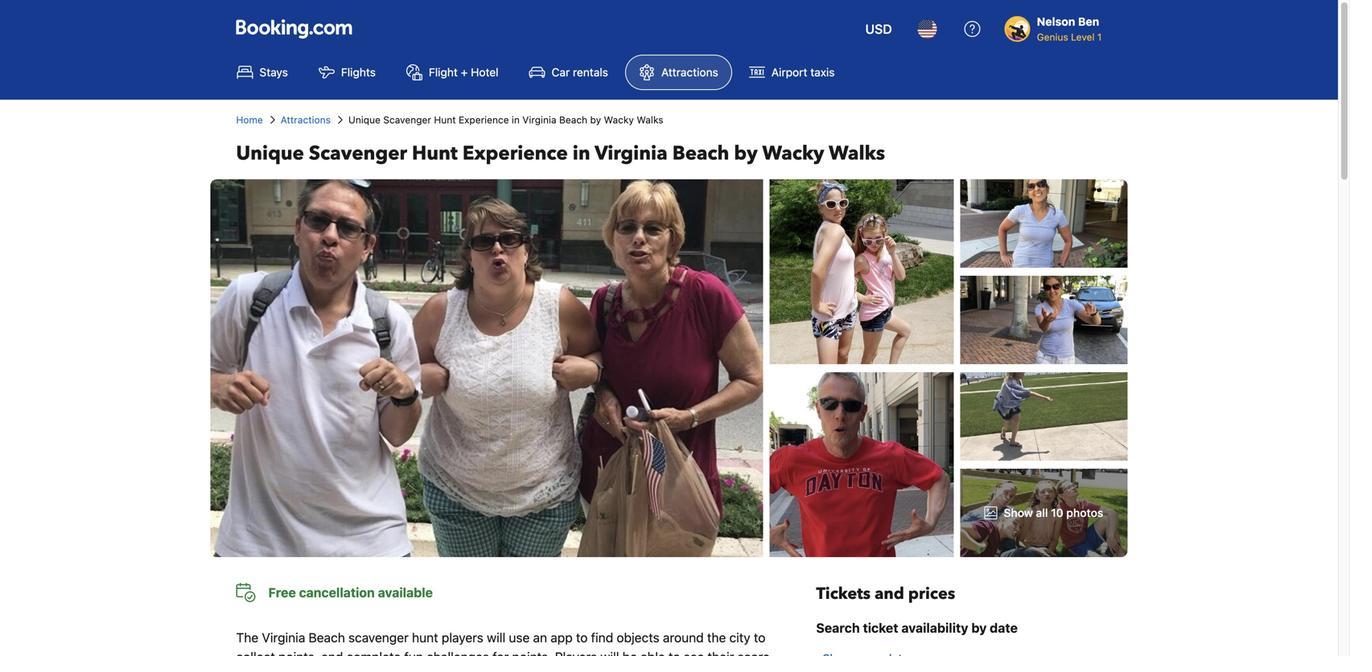 Task type: describe. For each thing, give the bounding box(es) containing it.
0 vertical spatial experience
[[459, 114, 509, 126]]

the
[[236, 631, 259, 646]]

1 horizontal spatial by
[[734, 140, 758, 167]]

stays link
[[223, 55, 302, 90]]

2 horizontal spatial to
[[754, 631, 766, 646]]

players
[[442, 631, 484, 646]]

their
[[708, 650, 734, 657]]

stays
[[260, 66, 288, 79]]

see
[[684, 650, 705, 657]]

1 vertical spatial hunt
[[412, 140, 458, 167]]

hunt
[[412, 631, 438, 646]]

home link
[[236, 113, 263, 127]]

be
[[623, 650, 637, 657]]

nelson
[[1037, 15, 1076, 28]]

points.
[[512, 650, 552, 657]]

booking.com image
[[236, 19, 352, 39]]

genius
[[1037, 31, 1069, 43]]

0 horizontal spatial wacky
[[604, 114, 634, 126]]

1 horizontal spatial to
[[669, 650, 681, 657]]

0 vertical spatial scavenger
[[383, 114, 431, 126]]

rentals
[[573, 66, 608, 79]]

flight + hotel
[[429, 66, 499, 79]]

beach inside "the virginia beach scavenger hunt players will use an app to find objects around the city to collect points, and complete fun challenges for points. players will be able to see their scor"
[[309, 631, 345, 646]]

10
[[1051, 507, 1064, 520]]

city
[[730, 631, 751, 646]]

0 vertical spatial by
[[590, 114, 601, 126]]

prices
[[909, 584, 956, 606]]

0 vertical spatial will
[[487, 631, 506, 646]]

1 horizontal spatial will
[[601, 650, 619, 657]]

1 horizontal spatial beach
[[559, 114, 588, 126]]

1 horizontal spatial and
[[875, 584, 905, 606]]

1 horizontal spatial walks
[[829, 140, 885, 167]]

airport taxis link
[[736, 55, 849, 90]]

car rentals
[[552, 66, 608, 79]]

players
[[555, 650, 597, 657]]

available
[[378, 586, 433, 601]]

flight + hotel link
[[393, 55, 512, 90]]

hotel
[[471, 66, 499, 79]]

able
[[641, 650, 665, 657]]

0 horizontal spatial attractions
[[281, 114, 331, 126]]

nelson ben genius level 1
[[1037, 15, 1102, 43]]

ben
[[1078, 15, 1100, 28]]

0 vertical spatial unique
[[348, 114, 381, 126]]

0 horizontal spatial unique
[[236, 140, 304, 167]]

app
[[551, 631, 573, 646]]

complete
[[347, 650, 401, 657]]

1 vertical spatial experience
[[463, 140, 568, 167]]



Task type: locate. For each thing, give the bounding box(es) containing it.
1 vertical spatial virginia
[[595, 140, 668, 167]]

show
[[1004, 507, 1033, 520]]

experience
[[459, 114, 509, 126], [463, 140, 568, 167]]

usd button
[[856, 10, 902, 48]]

1 vertical spatial attractions link
[[281, 113, 331, 127]]

car
[[552, 66, 570, 79]]

tickets and prices
[[816, 584, 956, 606]]

and inside "the virginia beach scavenger hunt players will use an app to find objects around the city to collect points, and complete fun challenges for points. players will be able to see their scor"
[[321, 650, 343, 657]]

2 horizontal spatial by
[[972, 621, 987, 636]]

and up ticket
[[875, 584, 905, 606]]

scavenger
[[383, 114, 431, 126], [309, 140, 407, 167]]

hunt
[[434, 114, 456, 126], [412, 140, 458, 167]]

1 vertical spatial and
[[321, 650, 343, 657]]

in
[[512, 114, 520, 126], [573, 140, 591, 167]]

1 horizontal spatial attractions link
[[625, 55, 732, 90]]

0 vertical spatial virginia
[[523, 114, 557, 126]]

flights link
[[305, 55, 390, 90]]

1 vertical spatial walks
[[829, 140, 885, 167]]

by
[[590, 114, 601, 126], [734, 140, 758, 167], [972, 621, 987, 636]]

virginia
[[523, 114, 557, 126], [595, 140, 668, 167], [262, 631, 305, 646]]

0 vertical spatial wacky
[[604, 114, 634, 126]]

show all 10 photos
[[1004, 507, 1104, 520]]

0 horizontal spatial by
[[590, 114, 601, 126]]

1 vertical spatial in
[[573, 140, 591, 167]]

search ticket availability by date
[[816, 621, 1018, 636]]

0 vertical spatial and
[[875, 584, 905, 606]]

0 vertical spatial hunt
[[434, 114, 456, 126]]

free
[[268, 586, 296, 601]]

attractions
[[662, 66, 719, 79], [281, 114, 331, 126]]

0 horizontal spatial in
[[512, 114, 520, 126]]

1 horizontal spatial wacky
[[763, 140, 825, 167]]

unique
[[348, 114, 381, 126], [236, 140, 304, 167]]

0 vertical spatial walks
[[637, 114, 664, 126]]

to
[[576, 631, 588, 646], [754, 631, 766, 646], [669, 650, 681, 657]]

0 vertical spatial unique scavenger hunt experience in virginia beach by wacky walks
[[348, 114, 664, 126]]

attractions inside attractions link
[[662, 66, 719, 79]]

to up 'players'
[[576, 631, 588, 646]]

find
[[591, 631, 614, 646]]

0 horizontal spatial virginia
[[262, 631, 305, 646]]

search
[[816, 621, 860, 636]]

1 horizontal spatial unique
[[348, 114, 381, 126]]

0 horizontal spatial to
[[576, 631, 588, 646]]

unique scavenger hunt experience in virginia beach by wacky walks
[[348, 114, 664, 126], [236, 140, 885, 167]]

level
[[1071, 31, 1095, 43]]

1 vertical spatial unique scavenger hunt experience in virginia beach by wacky walks
[[236, 140, 885, 167]]

airport
[[772, 66, 808, 79]]

for
[[493, 650, 509, 657]]

around
[[663, 631, 704, 646]]

airport taxis
[[772, 66, 835, 79]]

unique down the home link
[[236, 140, 304, 167]]

taxis
[[811, 66, 835, 79]]

virginia inside "the virginia beach scavenger hunt players will use an app to find objects around the city to collect points, and complete fun challenges for points. players will be able to see their scor"
[[262, 631, 305, 646]]

date
[[990, 621, 1018, 636]]

all
[[1036, 507, 1048, 520]]

walks
[[637, 114, 664, 126], [829, 140, 885, 167]]

and right points,
[[321, 650, 343, 657]]

tickets
[[816, 584, 871, 606]]

0 horizontal spatial will
[[487, 631, 506, 646]]

the
[[707, 631, 726, 646]]

+
[[461, 66, 468, 79]]

photos
[[1067, 507, 1104, 520]]

use
[[509, 631, 530, 646]]

1 vertical spatial will
[[601, 650, 619, 657]]

points,
[[279, 650, 318, 657]]

1 vertical spatial attractions
[[281, 114, 331, 126]]

objects
[[617, 631, 660, 646]]

will up for
[[487, 631, 506, 646]]

1 horizontal spatial attractions
[[662, 66, 719, 79]]

1 vertical spatial unique
[[236, 140, 304, 167]]

1
[[1098, 31, 1102, 43]]

free cancellation available
[[268, 586, 433, 601]]

0 horizontal spatial and
[[321, 650, 343, 657]]

1 vertical spatial beach
[[673, 140, 729, 167]]

cancellation
[[299, 586, 375, 601]]

2 vertical spatial beach
[[309, 631, 345, 646]]

challenges
[[427, 650, 489, 657]]

an
[[533, 631, 547, 646]]

0 vertical spatial attractions link
[[625, 55, 732, 90]]

car rentals link
[[516, 55, 622, 90]]

to down around
[[669, 650, 681, 657]]

scavenger
[[349, 631, 409, 646]]

and
[[875, 584, 905, 606], [321, 650, 343, 657]]

home
[[236, 114, 263, 126]]

1 vertical spatial by
[[734, 140, 758, 167]]

unique down flights
[[348, 114, 381, 126]]

the virginia beach scavenger hunt players will use an app to find objects around the city to collect points, and complete fun challenges for points. players will be able to see their scor
[[236, 631, 787, 657]]

0 horizontal spatial walks
[[637, 114, 664, 126]]

your account menu nelson ben genius level 1 element
[[1005, 7, 1109, 44]]

collect
[[236, 650, 275, 657]]

2 vertical spatial virginia
[[262, 631, 305, 646]]

to right city
[[754, 631, 766, 646]]

0 vertical spatial beach
[[559, 114, 588, 126]]

1 vertical spatial scavenger
[[309, 140, 407, 167]]

0 vertical spatial attractions
[[662, 66, 719, 79]]

attractions link
[[625, 55, 732, 90], [281, 113, 331, 127]]

0 horizontal spatial beach
[[309, 631, 345, 646]]

0 horizontal spatial attractions link
[[281, 113, 331, 127]]

1 horizontal spatial in
[[573, 140, 591, 167]]

wacky
[[604, 114, 634, 126], [763, 140, 825, 167]]

flights
[[341, 66, 376, 79]]

usd
[[866, 21, 892, 37]]

1 horizontal spatial virginia
[[523, 114, 557, 126]]

2 horizontal spatial beach
[[673, 140, 729, 167]]

beach
[[559, 114, 588, 126], [673, 140, 729, 167], [309, 631, 345, 646]]

will
[[487, 631, 506, 646], [601, 650, 619, 657]]

will down find
[[601, 650, 619, 657]]

1 vertical spatial wacky
[[763, 140, 825, 167]]

2 horizontal spatial virginia
[[595, 140, 668, 167]]

fun
[[404, 650, 423, 657]]

flight
[[429, 66, 458, 79]]

availability
[[902, 621, 969, 636]]

0 vertical spatial in
[[512, 114, 520, 126]]

ticket
[[863, 621, 899, 636]]

2 vertical spatial by
[[972, 621, 987, 636]]



Task type: vqa. For each thing, say whether or not it's contained in the screenshot.
'By'
yes



